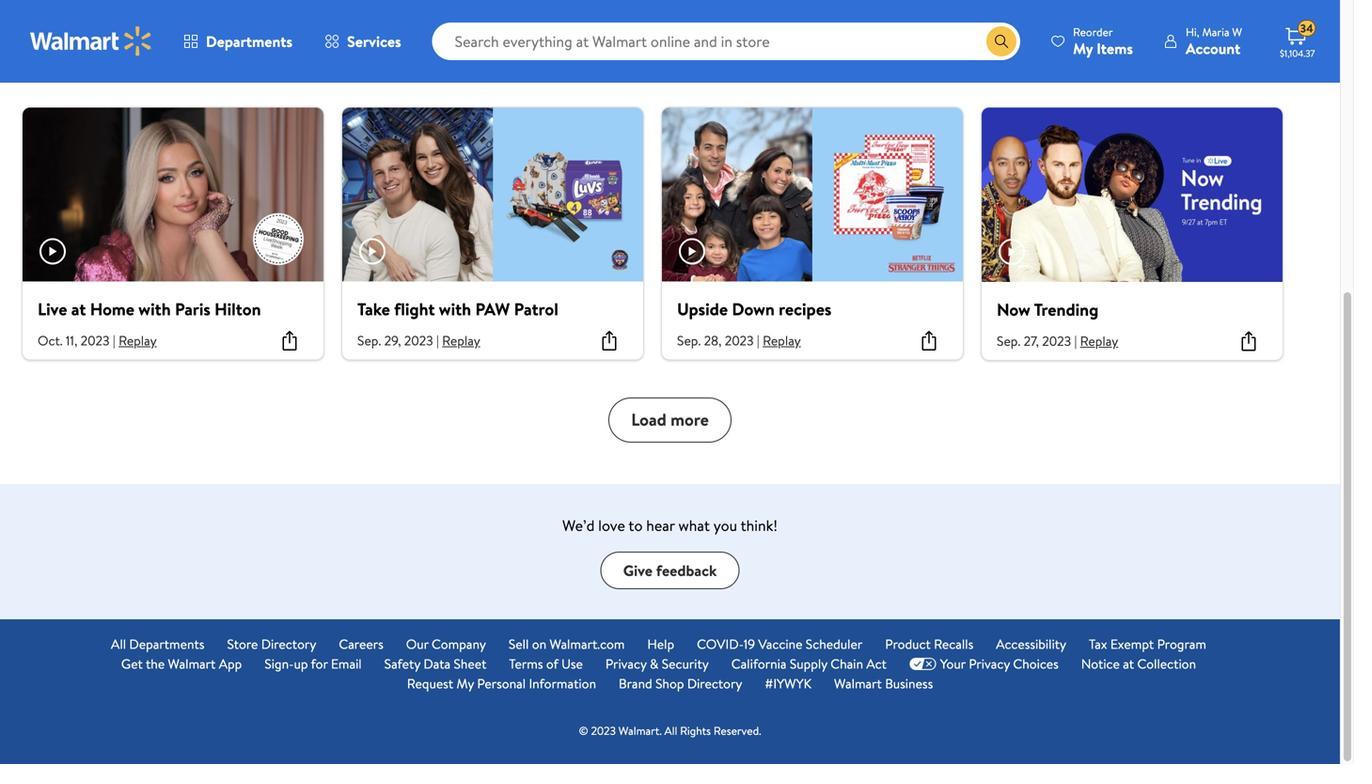 Task type: vqa. For each thing, say whether or not it's contained in the screenshot.
Transfer Prescriptions PRESCRIPTIONS
no



Task type: locate. For each thing, give the bounding box(es) containing it.
privacy up brand
[[606, 655, 647, 674]]

flight
[[394, 298, 435, 321]]

at right live
[[71, 298, 86, 321]]

| down home
[[113, 332, 115, 350]]

replay link right 30, on the top
[[1084, 31, 1122, 49]]

| right 5,
[[752, 31, 754, 49]]

replay right 30, on the top
[[1084, 31, 1122, 49]]

scheduler
[[806, 635, 863, 654]]

walmart
[[168, 655, 216, 674], [834, 675, 882, 693]]

sep. for now
[[997, 332, 1021, 351]]

at for live at home with paris hilton
[[71, 298, 86, 321]]

1 walmart desktop image from the left
[[23, 108, 324, 282]]

my left items at the right of page
[[1073, 38, 1093, 59]]

walmart down chain
[[834, 675, 882, 693]]

product
[[885, 635, 931, 654]]

| left items at the right of page
[[1078, 31, 1081, 49]]

1 horizontal spatial all
[[665, 723, 678, 739]]

with left paris
[[139, 298, 171, 321]]

1 horizontal spatial oct.
[[997, 31, 1022, 49]]

replay for oct. 30, 2023 |
[[1084, 31, 1122, 49]]

0 vertical spatial oct.
[[997, 31, 1022, 49]]

home
[[90, 298, 134, 321]]

| down trending at right
[[1075, 332, 1077, 351]]

2 share actions image from the left
[[598, 330, 621, 352]]

all departments link
[[111, 635, 205, 655]]

sign-
[[265, 655, 294, 674]]

replay down live at home with paris hilton
[[119, 332, 157, 350]]

brand shop directory link
[[619, 674, 743, 694]]

store directory link
[[227, 635, 316, 655]]

0 horizontal spatial with
[[139, 298, 171, 321]]

replay for nov. 28, 2023 |
[[445, 31, 483, 49]]

directory up sign-
[[261, 635, 316, 654]]

replay for sep. 29, 2023 |
[[442, 332, 480, 350]]

covid-19 vaccine scheduler
[[697, 635, 863, 654]]

1 vertical spatial departments
[[129, 635, 205, 654]]

all up get
[[111, 635, 126, 654]]

what
[[679, 516, 710, 536]]

company
[[432, 635, 486, 654]]

| for nov. 28, 2023 | replay
[[439, 31, 442, 49]]

0 horizontal spatial my
[[457, 675, 474, 693]]

replay for oct. 11, 2023 |
[[119, 332, 157, 350]]

3 share actions image from the left
[[918, 330, 941, 352]]

tax exempt program link
[[1089, 635, 1207, 655]]

walmart right the
[[168, 655, 216, 674]]

replay link for oct. 11, 2023 | replay
[[119, 332, 157, 350]]

for
[[311, 655, 328, 674]]

19
[[744, 635, 755, 654]]

walmart desktop image for home
[[23, 108, 324, 282]]

2023 right 29, at top
[[404, 332, 433, 350]]

4 share actions image from the left
[[1238, 330, 1261, 353]]

sep. down upside at the top of the page
[[677, 332, 701, 350]]

0 horizontal spatial 28,
[[386, 31, 404, 49]]

load more button
[[609, 398, 732, 443]]

2023 right 30, on the top
[[1046, 31, 1075, 49]]

with
[[139, 298, 171, 321], [439, 298, 471, 321]]

oct.
[[997, 31, 1022, 49], [38, 332, 63, 350]]

reorder
[[1073, 24, 1113, 40]]

0 horizontal spatial all
[[111, 635, 126, 654]]

0 vertical spatial my
[[1073, 38, 1093, 59]]

2 horizontal spatial sep.
[[997, 332, 1021, 351]]

program
[[1158, 635, 1207, 654]]

my down sheet
[[457, 675, 474, 693]]

| down upside down recipes
[[757, 332, 760, 350]]

replay right 5,
[[757, 31, 796, 49]]

walmart inside tax exempt program get the walmart app
[[168, 655, 216, 674]]

1 nov. from the left
[[357, 31, 383, 49]]

34
[[1301, 20, 1314, 36]]

paris
[[175, 298, 211, 321]]

2023 right the services
[[407, 31, 436, 49]]

paw
[[475, 298, 510, 321]]

replay link for sep. 28, 2023 | replay
[[763, 332, 801, 350]]

2 privacy from the left
[[969, 655, 1010, 674]]

careers
[[339, 635, 384, 654]]

take
[[357, 298, 390, 321]]

$1,104.37
[[1280, 47, 1316, 60]]

1 horizontal spatial my
[[1073, 38, 1093, 59]]

2023 right 27,
[[1043, 332, 1072, 351]]

all left rights
[[665, 723, 678, 739]]

replay link down take flight with paw patrol
[[442, 332, 480, 350]]

© 2023 walmart. all rights reserved.
[[579, 723, 762, 739]]

choices
[[1013, 655, 1059, 674]]

with left paw
[[439, 298, 471, 321]]

0 horizontal spatial sep.
[[357, 332, 381, 350]]

exempt
[[1111, 635, 1154, 654]]

0 horizontal spatial departments
[[129, 635, 205, 654]]

0 vertical spatial departments
[[206, 31, 293, 52]]

privacy choices icon image
[[910, 658, 937, 671]]

28,
[[386, 31, 404, 49], [704, 332, 722, 350]]

replay
[[445, 31, 483, 49], [757, 31, 796, 49], [1084, 31, 1122, 49], [119, 332, 157, 350], [442, 332, 480, 350], [763, 332, 801, 350], [1081, 332, 1119, 351]]

help
[[648, 635, 675, 654]]

4 walmart desktop image from the left
[[982, 108, 1283, 282]]

1 horizontal spatial privacy
[[969, 655, 1010, 674]]

sell
[[509, 635, 529, 654]]

to
[[629, 516, 643, 536]]

1 horizontal spatial walmart
[[834, 675, 882, 693]]

2 with from the left
[[439, 298, 471, 321]]

0 horizontal spatial oct.
[[38, 332, 63, 350]]

0 horizontal spatial walmart
[[168, 655, 216, 674]]

1 horizontal spatial 28,
[[704, 332, 722, 350]]

recalls
[[934, 635, 974, 654]]

sep. left 29, at top
[[357, 332, 381, 350]]

sell on walmart.com link
[[509, 635, 625, 655]]

replay down trending at right
[[1081, 332, 1119, 351]]

sign-up for email link
[[265, 655, 362, 674]]

1 vertical spatial walmart
[[834, 675, 882, 693]]

11,
[[66, 332, 77, 350]]

1 vertical spatial my
[[457, 675, 474, 693]]

help link
[[648, 635, 675, 655]]

0 vertical spatial walmart
[[168, 655, 216, 674]]

at inside 'notice at collection request my personal information'
[[1123, 655, 1135, 674]]

replay right the services
[[445, 31, 483, 49]]

1 vertical spatial directory
[[687, 675, 743, 693]]

privacy
[[606, 655, 647, 674], [969, 655, 1010, 674]]

personal
[[477, 675, 526, 693]]

replay link for sep. 29, 2023 | replay
[[442, 332, 480, 350]]

0 horizontal spatial nov.
[[357, 31, 383, 49]]

trailer
[[151, 31, 186, 49]]

vaccine
[[759, 635, 803, 654]]

nov. for nov. 28, 2023 |
[[357, 31, 383, 49]]

1 horizontal spatial directory
[[687, 675, 743, 693]]

1 horizontal spatial sep.
[[677, 332, 701, 350]]

get
[[121, 655, 143, 674]]

we'd love to hear what you think!
[[563, 516, 778, 536]]

give
[[623, 560, 653, 581]]

|
[[146, 31, 149, 49], [439, 31, 442, 49], [752, 31, 754, 49], [1078, 31, 1081, 49], [113, 332, 115, 350], [436, 332, 439, 350], [757, 332, 760, 350], [1075, 332, 1077, 351]]

1 horizontal spatial with
[[439, 298, 471, 321]]

sep. 29, 2023 | replay
[[357, 332, 480, 350]]

1 vertical spatial at
[[71, 298, 86, 321]]

walmart business link
[[834, 674, 933, 694]]

3 walmart desktop image from the left
[[662, 108, 963, 282]]

oct. left 30, on the top
[[997, 31, 1022, 49]]

security
[[662, 655, 709, 674]]

sep. left 27,
[[997, 332, 1021, 351]]

2 vertical spatial at
[[1123, 655, 1135, 674]]

2023 for nov. 5, 2023 |
[[719, 31, 748, 49]]

give feedback
[[623, 560, 717, 581]]

oct. left 11,
[[38, 332, 63, 350]]

replay down take flight with paw patrol
[[442, 332, 480, 350]]

sep. 28, 2023 | replay
[[677, 332, 801, 350]]

load
[[631, 408, 667, 432]]

1 horizontal spatial nov.
[[677, 31, 703, 49]]

share actions image
[[278, 330, 301, 352], [598, 330, 621, 352], [918, 330, 941, 352], [1238, 330, 1261, 353]]

request my personal information link
[[407, 674, 596, 694]]

think!
[[741, 516, 778, 536]]

walmart desktop image
[[23, 108, 324, 282], [342, 108, 643, 282], [662, 108, 963, 282], [982, 108, 1283, 282]]

you
[[714, 516, 738, 536]]

0 vertical spatial directory
[[261, 635, 316, 654]]

1 share actions image from the left
[[278, 330, 301, 352]]

2023 for sep. 28, 2023 |
[[725, 332, 754, 350]]

request
[[407, 675, 454, 693]]

2 nov. from the left
[[677, 31, 703, 49]]

careers link
[[339, 635, 384, 655]]

at down exempt
[[1123, 655, 1135, 674]]

replay link down trending at right
[[1081, 332, 1119, 351]]

5,
[[706, 31, 716, 49]]

departments up the
[[129, 635, 205, 654]]

directory down security
[[687, 675, 743, 693]]

all
[[111, 635, 126, 654], [665, 723, 678, 739]]

at right 22
[[84, 31, 95, 49]]

departments button
[[167, 19, 309, 64]]

2023 right 11,
[[81, 332, 110, 350]]

0 vertical spatial all
[[111, 635, 126, 654]]

replay link for nov. 5, 2023 | replay
[[757, 31, 796, 49]]

| down take flight with paw patrol
[[436, 332, 439, 350]]

0 vertical spatial at
[[84, 31, 95, 49]]

act
[[867, 655, 887, 674]]

2023 down down
[[725, 332, 754, 350]]

replay for nov. 5, 2023 |
[[757, 31, 796, 49]]

patrol
[[514, 298, 559, 321]]

| right the services
[[439, 31, 442, 49]]

departments
[[206, 31, 293, 52], [129, 635, 205, 654]]

replay for sep. 27, 2023 |
[[1081, 332, 1119, 351]]

privacy & security link
[[606, 655, 709, 674]]

replay link down 'recipes'
[[763, 332, 801, 350]]

our company
[[406, 635, 486, 654]]

departments right the trailer link
[[206, 31, 293, 52]]

more
[[671, 408, 709, 432]]

product recalls
[[885, 635, 974, 654]]

1 horizontal spatial departments
[[206, 31, 293, 52]]

0 horizontal spatial privacy
[[606, 655, 647, 674]]

services button
[[309, 19, 417, 64]]

email
[[331, 655, 362, 674]]

brand shop directory
[[619, 675, 743, 693]]

1 vertical spatial 28,
[[704, 332, 722, 350]]

live
[[38, 298, 67, 321]]

replay down 'recipes'
[[763, 332, 801, 350]]

privacy right the 'your'
[[969, 655, 1010, 674]]

replay link down live at home with paris hilton
[[119, 332, 157, 350]]

replay link right 5,
[[757, 31, 796, 49]]

replay link
[[445, 31, 483, 49], [757, 31, 796, 49], [1084, 31, 1122, 49], [119, 332, 157, 350], [442, 332, 480, 350], [763, 332, 801, 350], [1081, 332, 1119, 351]]

oct. for oct. 11, 2023 |
[[38, 332, 63, 350]]

replay link right the services
[[445, 31, 483, 49]]

1 vertical spatial oct.
[[38, 332, 63, 350]]

2 walmart desktop image from the left
[[342, 108, 643, 282]]

0 vertical spatial 28,
[[386, 31, 404, 49]]

2023 right 5,
[[719, 31, 748, 49]]



Task type: describe. For each thing, give the bounding box(es) containing it.
walmart business
[[834, 675, 933, 693]]

reorder my items
[[1073, 24, 1134, 59]]

Walmart Site-Wide search field
[[432, 23, 1021, 60]]

| for nov. 5, 2023 | replay
[[752, 31, 754, 49]]

safety
[[384, 655, 421, 674]]

2023 for oct. 11, 2023 |
[[81, 332, 110, 350]]

services
[[347, 31, 401, 52]]

trending
[[1034, 298, 1099, 322]]

trailer link
[[151, 31, 186, 49]]

now
[[997, 298, 1031, 322]]

at for notice at collection request my personal information
[[1123, 655, 1135, 674]]

1 with from the left
[[139, 298, 171, 321]]

nov. 5, 2023 | replay
[[677, 31, 796, 49]]

notice at collection request my personal information
[[407, 655, 1197, 693]]

down
[[732, 298, 775, 321]]

2023 right © at the bottom left
[[591, 723, 616, 739]]

22
[[67, 31, 81, 49]]

brand
[[619, 675, 653, 693]]

&
[[650, 655, 659, 674]]

data
[[424, 655, 451, 674]]

load more
[[631, 408, 709, 432]]

hi, maria w account
[[1186, 24, 1243, 59]]

share actions image for upside down recipes
[[918, 330, 941, 352]]

your privacy choices link
[[910, 655, 1059, 674]]

hear
[[647, 516, 675, 536]]

the
[[146, 655, 165, 674]]

sheet
[[454, 655, 487, 674]]

california supply chain act
[[732, 655, 887, 674]]

rights
[[680, 723, 711, 739]]

1 vertical spatial all
[[665, 723, 678, 739]]

search icon image
[[994, 34, 1009, 49]]

terms of use
[[509, 655, 583, 674]]

get the walmart app link
[[121, 655, 242, 674]]

covid-19 vaccine scheduler link
[[697, 635, 863, 655]]

live at home with paris hilton
[[38, 298, 261, 321]]

nov. 28, 2023 | replay
[[357, 31, 483, 49]]

take flight with paw patrol
[[357, 298, 559, 321]]

feedback
[[656, 560, 717, 581]]

information
[[529, 675, 596, 693]]

on
[[532, 635, 547, 654]]

our
[[406, 635, 429, 654]]

replay link for oct. 30, 2023 | replay
[[1084, 31, 1122, 49]]

of
[[546, 655, 559, 674]]

hi,
[[1186, 24, 1200, 40]]

now trending
[[997, 298, 1099, 322]]

safety data sheet link
[[384, 655, 487, 674]]

business
[[885, 675, 933, 693]]

hilton
[[215, 298, 261, 321]]

my inside the reorder my items
[[1073, 38, 1093, 59]]

1 privacy from the left
[[606, 655, 647, 674]]

supply
[[790, 655, 828, 674]]

app
[[219, 655, 242, 674]]

share actions image for take flight with paw patrol
[[598, 330, 621, 352]]

tax exempt program get the walmart app
[[121, 635, 1207, 674]]

we'd
[[563, 516, 595, 536]]

27,
[[1024, 332, 1039, 351]]

| for sep. 27, 2023 | replay
[[1075, 332, 1077, 351]]

chain
[[831, 655, 864, 674]]

walmart.
[[619, 723, 662, 739]]

| for sep. 29, 2023 | replay
[[436, 332, 439, 350]]

| for sep. 28, 2023 | replay
[[757, 332, 760, 350]]

terms of use link
[[509, 655, 583, 674]]

oct. for oct. 30, 2023 |
[[997, 31, 1022, 49]]

replay link for sep. 27, 2023 | replay
[[1081, 332, 1119, 351]]

replay for sep. 28, 2023 |
[[763, 332, 801, 350]]

accessibility link
[[996, 635, 1067, 655]]

notice
[[1082, 655, 1120, 674]]

sep. 27, 2023 | replay
[[997, 332, 1119, 351]]

sep. for take
[[357, 332, 381, 350]]

upside
[[677, 298, 728, 321]]

share actions image for live at home with paris hilton
[[278, 330, 301, 352]]

2023 for oct. 30, 2023 |
[[1046, 31, 1075, 49]]

28, for nov.
[[386, 31, 404, 49]]

california supply chain act link
[[732, 655, 887, 674]]

product recalls link
[[885, 635, 974, 655]]

store
[[227, 635, 258, 654]]

28, for sep.
[[704, 332, 722, 350]]

sep. for upside
[[677, 332, 701, 350]]

share actions image for now trending
[[1238, 330, 1261, 353]]

nov. for nov. 5, 2023 |
[[677, 31, 703, 49]]

Search search field
[[432, 23, 1021, 60]]

29,
[[384, 332, 401, 350]]

#iywyk
[[765, 675, 812, 693]]

departments inside departments dropdown button
[[206, 31, 293, 52]]

my inside 'notice at collection request my personal information'
[[457, 675, 474, 693]]

0 horizontal spatial directory
[[261, 635, 316, 654]]

©
[[579, 723, 589, 739]]

california
[[732, 655, 787, 674]]

walmart image
[[30, 26, 152, 56]]

departments inside all departments link
[[129, 635, 205, 654]]

w
[[1233, 24, 1243, 40]]

notice at collection link
[[1082, 655, 1197, 674]]

items
[[1097, 38, 1134, 59]]

terms
[[509, 655, 543, 674]]

2023 for sep. 27, 2023 |
[[1043, 332, 1072, 351]]

your
[[941, 655, 966, 674]]

2023 for sep. 29, 2023 |
[[404, 332, 433, 350]]

2023 for nov. 28, 2023 |
[[407, 31, 436, 49]]

tax
[[1089, 635, 1108, 654]]

walmart desktop image for recipes
[[662, 108, 963, 282]]

account
[[1186, 38, 1241, 59]]

walmart desktop image for with
[[342, 108, 643, 282]]

safety data sheet
[[384, 655, 487, 674]]

your privacy choices
[[941, 655, 1059, 674]]

| left the trailer link
[[146, 31, 149, 49]]

use
[[562, 655, 583, 674]]

upside down recipes
[[677, 298, 832, 321]]

| for oct. 11, 2023 | replay
[[113, 332, 115, 350]]

replay link for nov. 28, 2023 | replay
[[445, 31, 483, 49]]

give feedback button
[[601, 552, 740, 590]]

| for oct. 30, 2023 | replay
[[1078, 31, 1081, 49]]

dec.
[[38, 31, 63, 49]]

walmart.com
[[550, 635, 625, 654]]

privacy & security
[[606, 655, 709, 674]]

sell on walmart.com
[[509, 635, 625, 654]]

all departments
[[111, 635, 205, 654]]



